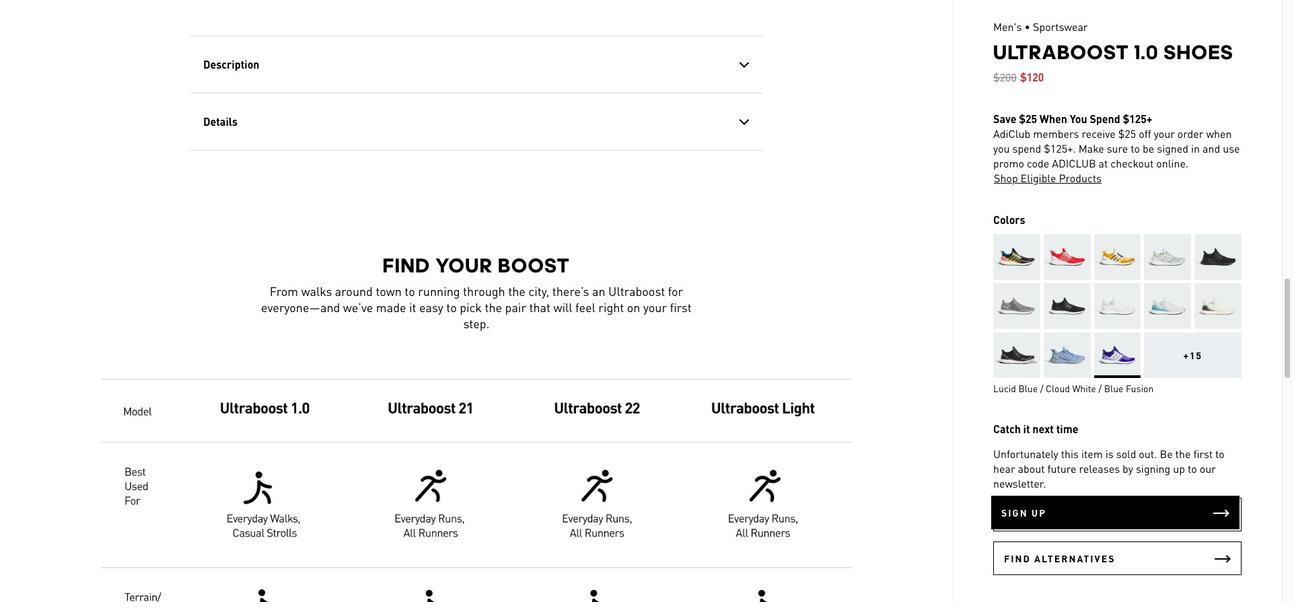 Task type: vqa. For each thing, say whether or not it's contained in the screenshot.
shoes
yes



Task type: locate. For each thing, give the bounding box(es) containing it.
your up signed
[[1154, 127, 1175, 141]]

from
[[269, 283, 298, 298]]

0 horizontal spatial first
[[670, 299, 691, 315]]

out.
[[1139, 447, 1157, 461]]

time
[[1056, 422, 1078, 436]]

item
[[1081, 447, 1103, 461]]

1 vertical spatial up
[[1032, 507, 1046, 519]]

$200
[[993, 70, 1017, 84]]

to right town
[[404, 283, 415, 298]]

/
[[1040, 382, 1044, 394], [1098, 382, 1102, 394]]

next
[[1033, 422, 1054, 436]]

sold
[[1116, 447, 1136, 461]]

$120
[[1020, 70, 1044, 84]]

2 vertical spatial the
[[1175, 447, 1191, 461]]

use
[[1223, 141, 1240, 155]]

1 horizontal spatial ultraboost
[[993, 40, 1129, 64]]

1 horizontal spatial up
[[1173, 462, 1185, 476]]

1 horizontal spatial your
[[1154, 127, 1175, 141]]

0 horizontal spatial up
[[1032, 507, 1046, 519]]

find
[[382, 253, 430, 277]]

it left the easy
[[409, 299, 416, 315]]

your inside find your boost from walks around town to running through the city, there's an ultraboost for everyone—and we've made it easy to pick the pair that will feel right on your first step.
[[643, 299, 667, 315]]

lucid
[[993, 382, 1016, 394]]

up right signing
[[1173, 462, 1185, 476]]

your
[[435, 253, 493, 277]]

easy
[[419, 299, 443, 315]]

to left be in the right of the page
[[1131, 141, 1140, 155]]

product color: cloud white / cloud white / cloud white image
[[1094, 283, 1141, 329]]

first inside unfortunately this item is sold out. be the first to hear about future releases by signing up to our newsletter.
[[1193, 447, 1213, 461]]

product color: lucid blue / cloud white / blue fusion image
[[1094, 332, 1141, 378]]

for
[[668, 283, 683, 298]]

$125+
[[1123, 112, 1152, 126]]

sure
[[1107, 141, 1128, 155]]

/ right white
[[1098, 382, 1102, 394]]

0 horizontal spatial /
[[1040, 382, 1044, 394]]

unfortunately
[[993, 447, 1058, 461]]

unfortunately this item is sold out. be the first to hear about future releases by signing up to our newsletter.
[[993, 447, 1225, 491]]

product color: off white / off white / core black image
[[1195, 283, 1242, 329]]

promo
[[993, 156, 1024, 170]]

in
[[1191, 141, 1200, 155]]

code
[[1027, 156, 1049, 170]]

up inside unfortunately this item is sold out. be the first to hear about future releases by signing up to our newsletter.
[[1173, 462, 1185, 476]]

there's
[[552, 283, 589, 298]]

colors
[[993, 213, 1025, 227]]

2 / from the left
[[1098, 382, 1102, 394]]

product color: core black / core black / beam green image down product color: active red / active red / core black image on the top of page
[[1044, 283, 1091, 329]]

0 horizontal spatial ultraboost
[[608, 283, 665, 298]]

the down the through
[[485, 299, 502, 315]]

description button
[[190, 36, 762, 93]]

up right sign
[[1032, 507, 1046, 519]]

1 vertical spatial first
[[1193, 447, 1213, 461]]

online.
[[1156, 156, 1189, 170]]

0 vertical spatial up
[[1173, 462, 1185, 476]]

find alternatives button
[[993, 542, 1242, 575]]

0 vertical spatial it
[[409, 299, 416, 315]]

2 horizontal spatial the
[[1175, 447, 1191, 461]]

product color: linen green / linen green / silver green image
[[1144, 234, 1191, 280]]

0 horizontal spatial product color: core black / core black / beam green image
[[1044, 283, 1091, 329]]

eligible
[[1021, 171, 1056, 185]]

1 vertical spatial $25
[[1118, 127, 1136, 141]]

$25 up sure
[[1118, 127, 1136, 141]]

1 vertical spatial it
[[1023, 422, 1030, 436]]

0 vertical spatial $25
[[1019, 112, 1037, 126]]

0 vertical spatial your
[[1154, 127, 1175, 141]]

receive
[[1082, 127, 1116, 141]]

1 vertical spatial ultraboost
[[608, 283, 665, 298]]

our
[[1200, 462, 1216, 476]]

the
[[508, 283, 525, 298], [485, 299, 502, 315], [1175, 447, 1191, 461]]

1 horizontal spatial /
[[1098, 382, 1102, 394]]

1 vertical spatial your
[[643, 299, 667, 315]]

first down for
[[670, 299, 691, 315]]

it left next
[[1023, 422, 1030, 436]]

1 horizontal spatial blue
[[1104, 382, 1124, 394]]

blue
[[1018, 382, 1038, 394], [1104, 382, 1124, 394]]

through
[[463, 283, 505, 298]]

sign
[[1001, 507, 1028, 519]]

1 vertical spatial product color: core black / core black / beam green image
[[1044, 283, 1091, 329]]

when
[[1040, 112, 1067, 126]]

walks
[[301, 283, 332, 298]]

0 horizontal spatial the
[[485, 299, 502, 315]]

0 horizontal spatial blue
[[1018, 382, 1038, 394]]

that
[[529, 299, 550, 315]]

blue right lucid
[[1018, 382, 1038, 394]]

shoes
[[1164, 40, 1234, 64]]

step.
[[463, 315, 489, 331]]

cloud
[[1046, 382, 1070, 394]]

product color: core black / core black / bright blue image
[[993, 234, 1040, 280]]

spend
[[1090, 112, 1120, 126]]

1.0
[[1134, 40, 1159, 64]]

fusion
[[1126, 382, 1154, 394]]

the up pair
[[508, 283, 525, 298]]

it
[[409, 299, 416, 315], [1023, 422, 1030, 436]]

0 horizontal spatial $25
[[1019, 112, 1037, 126]]

about
[[1018, 462, 1045, 476]]

your
[[1154, 127, 1175, 141], [643, 299, 667, 315]]

off
[[1139, 127, 1151, 141]]

find your boost from walks around town to running through the city, there's an ultraboost for everyone—and we've made it easy to pick the pair that will feel right on your first step.
[[261, 253, 691, 331]]

first up our
[[1193, 447, 1213, 461]]

ultraboost inside find your boost from walks around town to running through the city, there's an ultraboost for everyone—and we've made it easy to pick the pair that will feel right on your first step.
[[608, 283, 665, 298]]

newsletter.
[[993, 476, 1046, 491]]

/ left cloud
[[1040, 382, 1044, 394]]

the right 'be'
[[1175, 447, 1191, 461]]

product color: core black / core black / beam green image
[[1195, 234, 1242, 280], [1044, 283, 1091, 329]]

to left our
[[1188, 462, 1197, 476]]

we've
[[343, 299, 373, 315]]

1 blue from the left
[[1018, 382, 1038, 394]]

$25 up the 'adiclub'
[[1019, 112, 1037, 126]]

0 horizontal spatial your
[[643, 299, 667, 315]]

0 vertical spatial ultraboost
[[993, 40, 1129, 64]]

$25
[[1019, 112, 1037, 126], [1118, 127, 1136, 141]]

blue left fusion
[[1104, 382, 1124, 394]]

product color: core black / core black / beam green image up product color: off white / off white / core black image
[[1195, 234, 1242, 280]]

products
[[1059, 171, 1102, 185]]

ultraboost down sportswear
[[993, 40, 1129, 64]]

0 vertical spatial first
[[670, 299, 691, 315]]

to inside save $25 when you spend $125+ adiclub members receive $25 off your order when you spend $125+. make sure to be signed in and use promo code adiclub at checkout online. shop eligible products
[[1131, 141, 1140, 155]]

your right 'on'
[[643, 299, 667, 315]]

be
[[1160, 447, 1173, 461]]

0 vertical spatial product color: core black / core black / beam green image
[[1195, 234, 1242, 280]]

you
[[1070, 112, 1087, 126]]

1 / from the left
[[1040, 382, 1044, 394]]

to
[[1131, 141, 1140, 155], [404, 283, 415, 298], [446, 299, 456, 315], [1215, 447, 1225, 461], [1188, 462, 1197, 476]]

feel
[[575, 299, 595, 315]]

white
[[1072, 382, 1096, 394]]

+15
[[1183, 349, 1203, 361]]

shop eligible products link
[[993, 171, 1102, 186]]

•
[[1025, 20, 1030, 34]]

ultraboost up 'on'
[[608, 283, 665, 298]]

to left pick
[[446, 299, 456, 315]]

this
[[1061, 447, 1079, 461]]

ultraboost inside "men's • sportswear ultraboost 1.0 shoes $200 $120"
[[993, 40, 1129, 64]]

0 horizontal spatial it
[[409, 299, 416, 315]]

1 horizontal spatial first
[[1193, 447, 1213, 461]]

1 horizontal spatial the
[[508, 283, 525, 298]]



Task type: describe. For each thing, give the bounding box(es) containing it.
is
[[1106, 447, 1114, 461]]

members
[[1033, 127, 1079, 141]]

order
[[1178, 127, 1204, 141]]

boost
[[498, 253, 570, 277]]

and
[[1203, 141, 1220, 155]]

city,
[[528, 283, 549, 298]]

save $25 when you spend $125+ adiclub members receive $25 off your order when you spend $125+. make sure to be signed in and use promo code adiclub at checkout online. shop eligible products
[[993, 112, 1240, 185]]

product color: active red / active red / core black image
[[1044, 234, 1091, 280]]

signed
[[1157, 141, 1189, 155]]

an
[[592, 283, 605, 298]]

first inside find your boost from walks around town to running through the city, there's an ultraboost for everyone—and we've made it easy to pick the pair that will feel right on your first step.
[[670, 299, 691, 315]]

be
[[1143, 141, 1154, 155]]

checkout
[[1111, 156, 1154, 170]]

product color: cloud white / team maroon / team colleg gold image
[[1094, 234, 1141, 280]]

to up our
[[1215, 447, 1225, 461]]

2 blue from the left
[[1104, 382, 1124, 394]]

1 horizontal spatial $25
[[1118, 127, 1136, 141]]

find alternatives
[[1004, 553, 1115, 565]]

hear
[[993, 462, 1015, 476]]

make
[[1079, 141, 1104, 155]]

find
[[1004, 553, 1031, 565]]

around
[[335, 283, 372, 298]]

men's
[[993, 20, 1022, 34]]

1 horizontal spatial it
[[1023, 422, 1030, 436]]

by
[[1123, 462, 1133, 476]]

will
[[553, 299, 572, 315]]

lucid blue / cloud white / blue fusion
[[993, 382, 1154, 394]]

made
[[376, 299, 406, 315]]

details
[[203, 114, 237, 128]]

when
[[1206, 127, 1232, 141]]

adiclub
[[1052, 156, 1096, 170]]

the inside unfortunately this item is sold out. be the first to hear about future releases by signing up to our newsletter.
[[1175, 447, 1191, 461]]

at
[[1099, 156, 1108, 170]]

description
[[203, 57, 259, 71]]

signing
[[1136, 462, 1171, 476]]

product color: core black / core black / wonder quartz image
[[993, 332, 1040, 378]]

future
[[1048, 462, 1076, 476]]

0 vertical spatial the
[[508, 283, 525, 298]]

running
[[418, 283, 460, 298]]

+15 button
[[1144, 332, 1242, 378]]

up inside button
[[1032, 507, 1046, 519]]

pick
[[459, 299, 482, 315]]

men's • sportswear ultraboost 1.0 shoes $200 $120
[[993, 20, 1234, 84]]

product color: grey three / grey five / core black image
[[993, 283, 1040, 329]]

right
[[598, 299, 624, 315]]

spend
[[1012, 141, 1041, 155]]

town
[[375, 283, 401, 298]]

$125+.
[[1044, 141, 1076, 155]]

pair
[[505, 299, 526, 315]]

on
[[627, 299, 640, 315]]

catch it next time
[[993, 422, 1078, 436]]

product color: blue dawn / blue dawn / blue fusion image
[[1044, 332, 1091, 378]]

everyone—and
[[261, 299, 340, 315]]

sign up
[[1001, 507, 1046, 519]]

you
[[993, 141, 1010, 155]]

shop
[[994, 171, 1018, 185]]

adiclub
[[993, 127, 1030, 141]]

product color: crystal white / crystal white / preloved blue image
[[1144, 283, 1191, 329]]

1 horizontal spatial product color: core black / core black / beam green image
[[1195, 234, 1242, 280]]

your inside save $25 when you spend $125+ adiclub members receive $25 off your order when you spend $125+. make sure to be signed in and use promo code adiclub at checkout online. shop eligible products
[[1154, 127, 1175, 141]]

catch
[[993, 422, 1021, 436]]

alternatives
[[1034, 553, 1115, 565]]

sportswear
[[1033, 20, 1088, 34]]

details button
[[190, 93, 762, 150]]

save
[[993, 112, 1017, 126]]

releases
[[1079, 462, 1120, 476]]

1 vertical spatial the
[[485, 299, 502, 315]]

it inside find your boost from walks around town to running through the city, there's an ultraboost for everyone—and we've made it easy to pick the pair that will feel right on your first step.
[[409, 299, 416, 315]]

sign up button
[[991, 496, 1240, 530]]



